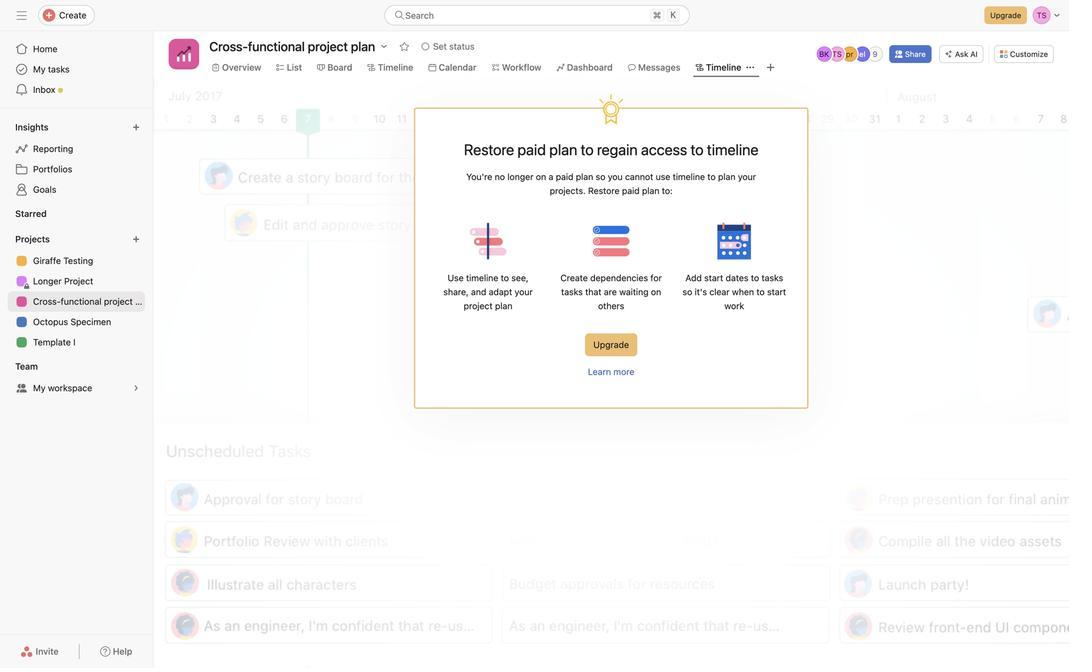 Task type: describe. For each thing, give the bounding box(es) containing it.
ask
[[956, 50, 969, 59]]

customize button
[[995, 45, 1055, 63]]

goals
[[33, 184, 56, 195]]

messages
[[639, 62, 681, 73]]

so inside 'you're no longer on a paid plan so you cannot use timeline to plan your projects. restore paid plan to:'
[[596, 172, 606, 182]]

plan down to timeline
[[719, 172, 736, 182]]

my for my tasks
[[33, 64, 46, 75]]

tab actions image
[[747, 64, 755, 71]]

messages link
[[628, 61, 681, 75]]

invite
[[36, 647, 59, 657]]

octopus specimen
[[33, 317, 111, 327]]

template
[[33, 337, 71, 348]]

dependencies
[[591, 273, 649, 283]]

add
[[686, 273, 702, 283]]

2 vertical spatial paid
[[623, 186, 640, 196]]

access
[[642, 141, 688, 159]]

giraffe testing
[[33, 256, 93, 266]]

cross-functional project plan
[[33, 296, 153, 307]]

k
[[671, 10, 677, 20]]

my tasks
[[33, 64, 70, 75]]

waiting
[[620, 287, 649, 297]]

portfolios
[[33, 164, 72, 175]]

to timeline
[[691, 141, 759, 159]]

team
[[15, 361, 38, 372]]

i
[[73, 337, 76, 348]]

when
[[733, 287, 755, 297]]

clear
[[710, 287, 730, 297]]

plan left the to:
[[643, 186, 660, 196]]

help button
[[92, 641, 141, 664]]

project
[[64, 276, 93, 287]]

restore inside 'you're no longer on a paid plan so you cannot use timeline to plan your projects. restore paid plan to:'
[[589, 186, 620, 196]]

no
[[495, 172, 505, 182]]

workflow link
[[492, 61, 542, 75]]

create for create
[[59, 10, 87, 20]]

set status
[[433, 41, 475, 52]]

my tasks link
[[8, 59, 145, 80]]

learn more link
[[588, 367, 635, 377]]

for
[[651, 273, 662, 283]]

restore paid plan to regain access to timeline
[[464, 141, 759, 159]]

you
[[608, 172, 623, 182]]

inbox link
[[8, 80, 145, 100]]

share,
[[444, 287, 469, 297]]

longer project
[[33, 276, 93, 287]]

insights
[[15, 122, 49, 132]]

octopus
[[33, 317, 68, 327]]

a
[[549, 172, 554, 182]]

that
[[586, 287, 602, 297]]

1 horizontal spatial upgrade
[[991, 11, 1022, 20]]

overview link
[[212, 61, 262, 75]]

dates
[[726, 273, 749, 283]]

add start dates to tasks so it's clear when to start work
[[683, 273, 787, 311]]

new insights image
[[132, 124, 140, 131]]

new project or portfolio image
[[132, 236, 140, 243]]

1 timeline link from the left
[[368, 61, 414, 75]]

giraffe
[[33, 256, 61, 266]]

tasks inside global element
[[48, 64, 70, 75]]

set status button
[[416, 38, 481, 55]]

ts
[[833, 50, 843, 59]]

home link
[[8, 39, 145, 59]]

inbox
[[33, 84, 55, 95]]

9
[[873, 50, 878, 59]]

dashboard link
[[557, 61, 613, 75]]

cross- for cross-functional project plan
[[33, 296, 61, 307]]

workspace
[[48, 383, 92, 394]]

overview
[[222, 62, 262, 73]]

longer
[[33, 276, 62, 287]]

work
[[725, 301, 745, 311]]

el
[[860, 50, 866, 59]]

projects.
[[550, 186, 586, 196]]

1 vertical spatial paid
[[556, 172, 574, 182]]

so inside add start dates to tasks so it's clear when to start work
[[683, 287, 693, 297]]

portfolios link
[[8, 159, 145, 180]]

0 horizontal spatial project
[[104, 296, 133, 307]]

cannot
[[626, 172, 654, 182]]

on inside create dependencies for tasks that are waiting on others
[[652, 287, 662, 297]]

graph image
[[176, 46, 192, 62]]

cross-functional project plan link
[[8, 292, 153, 312]]

cross-functional project plan
[[210, 39, 376, 54]]

testing
[[63, 256, 93, 266]]

bk
[[820, 50, 830, 59]]

⌘
[[654, 10, 662, 20]]

you're
[[467, 172, 493, 182]]

timeline for 2nd timeline link from the right
[[378, 62, 414, 73]]

projects button
[[13, 231, 61, 248]]

template i link
[[8, 332, 145, 353]]

0 vertical spatial start
[[705, 273, 724, 283]]



Task type: locate. For each thing, give the bounding box(es) containing it.
2 timeline from the left
[[706, 62, 742, 73]]

my workspace link
[[8, 378, 145, 399]]

longer
[[508, 172, 534, 182]]

plan
[[550, 141, 578, 159], [576, 172, 594, 182], [719, 172, 736, 182], [643, 186, 660, 196], [135, 296, 153, 307], [495, 301, 513, 311]]

so left "it's"
[[683, 287, 693, 297]]

my
[[33, 64, 46, 75], [33, 383, 46, 394]]

pr
[[847, 50, 854, 59]]

ask ai button
[[940, 45, 984, 63]]

start right when on the right top of page
[[768, 287, 787, 297]]

2 horizontal spatial tasks
[[762, 273, 784, 283]]

on
[[536, 172, 547, 182], [652, 287, 662, 297]]

0 vertical spatial upgrade
[[991, 11, 1022, 20]]

list
[[287, 62, 302, 73]]

1 vertical spatial restore
[[589, 186, 620, 196]]

to down to timeline
[[708, 172, 716, 182]]

plan inside use timeline to see, share, and adapt your project plan
[[495, 301, 513, 311]]

reporting link
[[8, 139, 145, 159]]

0 vertical spatial cross-
[[210, 39, 248, 54]]

functional up list "link"
[[248, 39, 305, 54]]

regain
[[598, 141, 638, 159]]

0 horizontal spatial restore
[[464, 141, 515, 159]]

to inside use timeline to see, share, and adapt your project plan
[[501, 273, 509, 283]]

Search tasks, projects, and more text field
[[385, 5, 690, 25]]

to inside 'you're no longer on a paid plan so you cannot use timeline to plan your projects. restore paid plan to:'
[[708, 172, 716, 182]]

use
[[656, 172, 671, 182]]

plan up projects.
[[576, 172, 594, 182]]

home
[[33, 44, 57, 54]]

status
[[450, 41, 475, 52]]

1 vertical spatial your
[[515, 287, 533, 297]]

1 horizontal spatial cross-
[[210, 39, 248, 54]]

starred
[[15, 209, 47, 219]]

share
[[906, 50, 927, 59]]

project inside use timeline to see, share, and adapt your project plan
[[464, 301, 493, 311]]

invite button
[[12, 641, 67, 664]]

tasks inside add start dates to tasks so it's clear when to start work
[[762, 273, 784, 283]]

1 vertical spatial upgrade
[[594, 340, 630, 350]]

0 vertical spatial on
[[536, 172, 547, 182]]

plan down new project or portfolio 'image' on the top
[[135, 296, 153, 307]]

1 vertical spatial timeline
[[466, 273, 499, 283]]

set
[[433, 41, 447, 52]]

1 horizontal spatial functional
[[248, 39, 305, 54]]

my for my workspace
[[33, 383, 46, 394]]

create inside dropdown button
[[59, 10, 87, 20]]

timeline link left tab actions icon
[[696, 61, 742, 75]]

project up specimen
[[104, 296, 133, 307]]

0 vertical spatial your
[[739, 172, 757, 182]]

start up clear
[[705, 273, 724, 283]]

upgrade button
[[985, 6, 1028, 24], [586, 334, 638, 357]]

global element
[[0, 31, 153, 108]]

timeline inside use timeline to see, share, and adapt your project plan
[[466, 273, 499, 283]]

tasks left that
[[562, 287, 583, 297]]

1 my from the top
[[33, 64, 46, 75]]

learn
[[588, 367, 612, 377]]

you're no longer on a paid plan so you cannot use timeline to plan your projects. restore paid plan to:
[[467, 172, 757, 196]]

1 vertical spatial start
[[768, 287, 787, 297]]

create button
[[38, 5, 95, 25]]

plan down adapt at top
[[495, 301, 513, 311]]

1 vertical spatial create
[[561, 273, 588, 283]]

to up adapt at top
[[501, 273, 509, 283]]

see,
[[512, 273, 529, 283]]

my inside global element
[[33, 64, 46, 75]]

0 vertical spatial my
[[33, 64, 46, 75]]

0 horizontal spatial so
[[596, 172, 606, 182]]

timeline right "use"
[[673, 172, 706, 182]]

functional
[[248, 39, 305, 54], [61, 296, 102, 307]]

timeline link
[[368, 61, 414, 75], [696, 61, 742, 75]]

it's
[[695, 287, 708, 297]]

0 horizontal spatial timeline link
[[368, 61, 414, 75]]

1 horizontal spatial paid
[[556, 172, 574, 182]]

0 horizontal spatial on
[[536, 172, 547, 182]]

plan inside projects element
[[135, 296, 153, 307]]

others
[[599, 301, 625, 311]]

0 vertical spatial create
[[59, 10, 87, 20]]

ask ai
[[956, 50, 978, 59]]

2 vertical spatial tasks
[[562, 287, 583, 297]]

1 horizontal spatial upgrade button
[[985, 6, 1028, 24]]

project plan
[[308, 39, 376, 54]]

0 horizontal spatial paid
[[518, 141, 546, 159]]

to
[[581, 141, 594, 159], [708, 172, 716, 182], [501, 273, 509, 283], [752, 273, 760, 283], [757, 287, 765, 297]]

timeline for second timeline link
[[706, 62, 742, 73]]

1 vertical spatial so
[[683, 287, 693, 297]]

None field
[[385, 5, 690, 25]]

functional inside projects element
[[61, 296, 102, 307]]

list link
[[277, 61, 302, 75]]

cross- for cross-functional project plan
[[210, 39, 248, 54]]

add to starred image
[[400, 41, 410, 52]]

1 horizontal spatial create
[[561, 273, 588, 283]]

upgrade button up learn more link
[[586, 334, 638, 357]]

add tab image
[[766, 62, 776, 73]]

use
[[448, 273, 464, 283]]

my inside teams 'element'
[[33, 383, 46, 394]]

1 horizontal spatial timeline
[[673, 172, 706, 182]]

team button
[[13, 358, 49, 376]]

workflow
[[502, 62, 542, 73]]

1 horizontal spatial start
[[768, 287, 787, 297]]

0 vertical spatial functional
[[248, 39, 305, 54]]

0 vertical spatial restore
[[464, 141, 515, 159]]

octopus specimen link
[[8, 312, 145, 332]]

2 my from the top
[[33, 383, 46, 394]]

1 horizontal spatial so
[[683, 287, 693, 297]]

see details, my workspace image
[[132, 385, 140, 392]]

cross-functional project plan button
[[204, 38, 393, 55]]

start
[[705, 273, 724, 283], [768, 287, 787, 297]]

plan up a
[[550, 141, 578, 159]]

paid up longer
[[518, 141, 546, 159]]

your down to timeline
[[739, 172, 757, 182]]

1 horizontal spatial timeline
[[706, 62, 742, 73]]

functional down project
[[61, 296, 102, 307]]

1 vertical spatial my
[[33, 383, 46, 394]]

create up 'home' "link" at the top
[[59, 10, 87, 20]]

share button
[[890, 45, 932, 63]]

your down see,
[[515, 287, 533, 297]]

1 horizontal spatial tasks
[[562, 287, 583, 297]]

1 horizontal spatial your
[[739, 172, 757, 182]]

1 timeline from the left
[[378, 62, 414, 73]]

0 vertical spatial upgrade button
[[985, 6, 1028, 24]]

timeline inside 'you're no longer on a paid plan so you cannot use timeline to plan your projects. restore paid plan to:'
[[673, 172, 706, 182]]

board
[[328, 62, 353, 73]]

timeline down "add to starred" icon
[[378, 62, 414, 73]]

on inside 'you're no longer on a paid plan so you cannot use timeline to plan your projects. restore paid plan to:'
[[536, 172, 547, 182]]

2 timeline link from the left
[[696, 61, 742, 75]]

calendar
[[439, 62, 477, 73]]

tasks right dates
[[762, 273, 784, 283]]

tasks inside create dependencies for tasks that are waiting on others
[[562, 287, 583, 297]]

help
[[113, 647, 132, 657]]

projects element
[[0, 228, 153, 355]]

1 vertical spatial cross-
[[33, 296, 61, 307]]

upgrade up learn more link
[[594, 340, 630, 350]]

0 vertical spatial tasks
[[48, 64, 70, 75]]

0 horizontal spatial timeline
[[378, 62, 414, 73]]

are
[[604, 287, 617, 297]]

cross- inside projects element
[[33, 296, 61, 307]]

and
[[471, 287, 487, 297]]

1 vertical spatial upgrade button
[[586, 334, 638, 357]]

ai
[[971, 50, 978, 59]]

0 horizontal spatial your
[[515, 287, 533, 297]]

timeline
[[378, 62, 414, 73], [706, 62, 742, 73]]

longer project link
[[8, 271, 145, 292]]

project down and
[[464, 301, 493, 311]]

your inside 'you're no longer on a paid plan so you cannot use timeline to plan your projects. restore paid plan to:'
[[739, 172, 757, 182]]

adapt
[[489, 287, 513, 297]]

cross- up overview link
[[210, 39, 248, 54]]

1 vertical spatial functional
[[61, 296, 102, 307]]

create for create dependencies for tasks that are waiting on others
[[561, 273, 588, 283]]

1 vertical spatial on
[[652, 287, 662, 297]]

timeline up and
[[466, 273, 499, 283]]

your inside use timeline to see, share, and adapt your project plan
[[515, 287, 533, 297]]

more
[[614, 367, 635, 377]]

functional for project
[[61, 296, 102, 307]]

teams element
[[0, 355, 153, 401]]

timeline left tab actions icon
[[706, 62, 742, 73]]

goals link
[[8, 180, 145, 200]]

template i
[[33, 337, 76, 348]]

to left the "regain"
[[581, 141, 594, 159]]

on down the for on the right top
[[652, 287, 662, 297]]

hide sidebar image
[[17, 10, 27, 20]]

create dependencies for tasks that are waiting on others
[[561, 273, 662, 311]]

customize
[[1011, 50, 1049, 59]]

functional for project plan
[[248, 39, 305, 54]]

board link
[[318, 61, 353, 75]]

learn more
[[588, 367, 635, 377]]

giraffe testing link
[[8, 251, 145, 271]]

cross- inside dropdown button
[[210, 39, 248, 54]]

2 horizontal spatial paid
[[623, 186, 640, 196]]

timeline link down "add to starred" icon
[[368, 61, 414, 75]]

to right dates
[[752, 273, 760, 283]]

1 horizontal spatial timeline link
[[696, 61, 742, 75]]

create up that
[[561, 273, 588, 283]]

my workspace
[[33, 383, 92, 394]]

your
[[739, 172, 757, 182], [515, 287, 533, 297]]

functional inside dropdown button
[[248, 39, 305, 54]]

0 horizontal spatial functional
[[61, 296, 102, 307]]

create inside create dependencies for tasks that are waiting on others
[[561, 273, 588, 283]]

tasks down home
[[48, 64, 70, 75]]

project
[[104, 296, 133, 307], [464, 301, 493, 311]]

0 horizontal spatial create
[[59, 10, 87, 20]]

0 horizontal spatial cross-
[[33, 296, 61, 307]]

0 horizontal spatial start
[[705, 273, 724, 283]]

to right when on the right top of page
[[757, 287, 765, 297]]

my up the inbox
[[33, 64, 46, 75]]

calendar link
[[429, 61, 477, 75]]

0 vertical spatial paid
[[518, 141, 546, 159]]

paid down cannot
[[623, 186, 640, 196]]

on left a
[[536, 172, 547, 182]]

timeline
[[673, 172, 706, 182], [466, 273, 499, 283]]

restore up you're
[[464, 141, 515, 159]]

0 vertical spatial so
[[596, 172, 606, 182]]

restore
[[464, 141, 515, 159], [589, 186, 620, 196]]

paid right a
[[556, 172, 574, 182]]

0 horizontal spatial tasks
[[48, 64, 70, 75]]

dashboard
[[567, 62, 613, 73]]

insights element
[[0, 116, 153, 203]]

0 horizontal spatial upgrade
[[594, 340, 630, 350]]

so left you
[[596, 172, 606, 182]]

1 horizontal spatial restore
[[589, 186, 620, 196]]

projects
[[15, 234, 50, 245]]

1 horizontal spatial on
[[652, 287, 662, 297]]

1 vertical spatial tasks
[[762, 273, 784, 283]]

1 horizontal spatial project
[[464, 301, 493, 311]]

0 vertical spatial timeline
[[673, 172, 706, 182]]

restore down you
[[589, 186, 620, 196]]

tasks
[[48, 64, 70, 75], [762, 273, 784, 283], [562, 287, 583, 297]]

upgrade up 'customize' dropdown button
[[991, 11, 1022, 20]]

cross- down longer
[[33, 296, 61, 307]]

my down team dropdown button in the bottom of the page
[[33, 383, 46, 394]]

0 horizontal spatial upgrade button
[[586, 334, 638, 357]]

upgrade button up 'customize' dropdown button
[[985, 6, 1028, 24]]

0 horizontal spatial timeline
[[466, 273, 499, 283]]



Task type: vqa. For each thing, say whether or not it's contained in the screenshot.
'GIRAFFE TESTING'
yes



